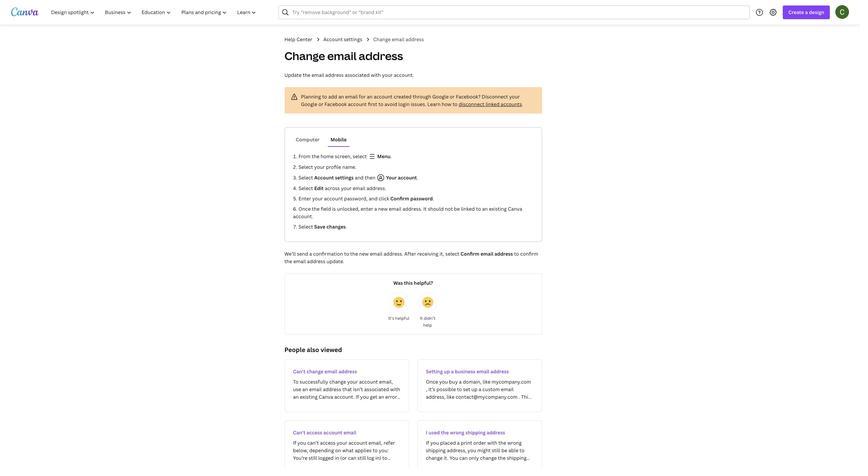 Task type: describe. For each thing, give the bounding box(es) containing it.
help center
[[285, 36, 312, 43]]

add
[[328, 93, 337, 100]]

across
[[325, 185, 340, 192]]

can't
[[293, 369, 306, 375]]

mobile
[[331, 136, 347, 143]]

facebook?
[[456, 93, 481, 100]]

people also viewed
[[285, 346, 342, 354]]

help
[[423, 323, 432, 328]]

should
[[428, 206, 444, 212]]

1 vertical spatial confirm
[[461, 251, 480, 257]]

i used the wrong shipping address link
[[418, 421, 542, 469]]

enter your account password, and click confirm password .
[[299, 195, 434, 202]]

change email address link
[[373, 36, 424, 43]]

access
[[307, 430, 322, 436]]

an inside once the field is unlocked, enter a new email address. it should not be linked to an existing canva account.
[[482, 206, 488, 212]]

0 vertical spatial or
[[450, 93, 455, 100]]

setting
[[426, 369, 443, 375]]

home
[[321, 153, 334, 160]]

canva
[[508, 206, 522, 212]]

linked inside once the field is unlocked, enter a new email address. it should not be linked to an existing canva account.
[[461, 206, 475, 212]]

create a design button
[[783, 5, 830, 19]]

edit
[[314, 185, 324, 192]]

update the email address associated with your account.
[[285, 72, 414, 78]]

i used the wrong shipping address
[[426, 430, 505, 436]]

changes
[[327, 224, 346, 230]]

issues.
[[411, 101, 426, 108]]

it's helpful
[[388, 316, 410, 322]]

didn't
[[424, 316, 436, 322]]

to inside once the field is unlocked, enter a new email address. it should not be linked to an existing canva account.
[[476, 206, 481, 212]]

to confirm the email address update.
[[285, 251, 539, 265]]

with
[[371, 72, 381, 78]]

for
[[359, 93, 366, 100]]

a right up
[[451, 369, 454, 375]]

was
[[394, 280, 403, 286]]

first
[[368, 101, 377, 108]]

can't
[[293, 430, 306, 436]]

i
[[426, 430, 428, 436]]

1 vertical spatial select
[[446, 251, 460, 257]]

to up update.
[[344, 251, 349, 257]]

avoid
[[385, 101, 397, 108]]

password,
[[344, 195, 368, 202]]

setting up a business email address link
[[418, 360, 542, 413]]

from
[[299, 153, 311, 160]]

this
[[404, 280, 413, 286]]

0 vertical spatial linked
[[486, 101, 500, 108]]

select for select edit across your email address.
[[299, 185, 313, 192]]

existing
[[489, 206, 507, 212]]

business
[[455, 369, 476, 375]]

confirm
[[520, 251, 539, 257]]

0 vertical spatial change email address
[[373, 36, 424, 43]]

email inside planning to add an email for an account created through google or facebook? disconnect your google or facebook account first to avoid login issues. learn how to
[[345, 93, 358, 100]]

not
[[445, 206, 453, 212]]

it didn't help
[[420, 316, 436, 328]]

helpful?
[[414, 280, 433, 286]]

0 vertical spatial change
[[373, 36, 391, 43]]

setting up a business email address
[[426, 369, 509, 375]]

to right how
[[453, 101, 458, 108]]

can't access account email
[[293, 430, 356, 436]]

password
[[411, 195, 433, 202]]

it inside it didn't help
[[420, 316, 423, 322]]

learn
[[428, 101, 441, 108]]

can't access account email link
[[285, 421, 409, 469]]

christina overa image
[[836, 5, 850, 19]]

update.
[[327, 258, 344, 265]]

it's
[[388, 316, 394, 322]]

0 vertical spatial select
[[353, 153, 367, 160]]

computer
[[296, 136, 320, 143]]

click
[[379, 195, 389, 202]]

account. inside once the field is unlocked, enter a new email address. it should not be linked to an existing canva account.
[[293, 213, 313, 220]]

create a design
[[789, 9, 825, 15]]

select your profile name.
[[299, 164, 357, 170]]

select account settings and then
[[299, 175, 377, 181]]

created
[[394, 93, 412, 100]]

the right used
[[441, 430, 449, 436]]

a inside once the field is unlocked, enter a new email address. it should not be linked to an existing canva account.
[[374, 206, 377, 212]]

name.
[[342, 164, 357, 170]]

once
[[299, 206, 311, 212]]

after
[[405, 251, 416, 257]]

your down home at top left
[[314, 164, 325, 170]]

0 vertical spatial account.
[[394, 72, 414, 78]]

planning
[[301, 93, 321, 100]]

up
[[444, 369, 450, 375]]

save
[[314, 224, 326, 230]]

0 horizontal spatial or
[[319, 101, 324, 108]]

1 vertical spatial and
[[369, 195, 378, 202]]

receiving
[[418, 251, 439, 257]]

🙂 image
[[393, 297, 404, 308]]

select for select account settings and then
[[299, 175, 313, 181]]

shipping
[[466, 430, 486, 436]]

to left add
[[322, 93, 327, 100]]

your account
[[385, 175, 417, 181]]

the inside once the field is unlocked, enter a new email address. it should not be linked to an existing canva account.
[[312, 206, 320, 212]]

to right first
[[379, 101, 384, 108]]

help center link
[[285, 36, 312, 43]]

how
[[442, 101, 452, 108]]

can't change email address link
[[285, 360, 409, 413]]



Task type: locate. For each thing, give the bounding box(es) containing it.
new inside once the field is unlocked, enter a new email address. it should not be linked to an existing canva account.
[[378, 206, 388, 212]]

account settings link
[[323, 36, 362, 43]]

0 horizontal spatial select
[[353, 153, 367, 160]]

screen,
[[335, 153, 352, 160]]

1 vertical spatial settings
[[335, 175, 354, 181]]

a inside dropdown button
[[806, 9, 808, 15]]

is
[[332, 206, 336, 212]]

account down 'for'
[[348, 101, 367, 108]]

google up how
[[433, 93, 449, 100]]

an
[[339, 93, 344, 100], [367, 93, 373, 100], [482, 206, 488, 212]]

4 select from the top
[[299, 224, 313, 230]]

1 vertical spatial address.
[[403, 206, 422, 212]]

we'll send a confirmation to the new email address. after receiving it, select confirm email address
[[285, 251, 513, 257]]

create
[[789, 9, 804, 15]]

login
[[399, 101, 410, 108]]

a right send
[[309, 251, 312, 257]]

2 select from the top
[[299, 175, 313, 181]]

Try "remove background" or "brand kit" search field
[[292, 6, 746, 19]]

google
[[433, 93, 449, 100], [301, 101, 317, 108]]

account right 'your'
[[398, 175, 417, 181]]

address inside to confirm the email address update.
[[307, 258, 326, 265]]

send
[[297, 251, 308, 257]]

address
[[406, 36, 424, 43], [359, 48, 403, 63], [325, 72, 344, 78], [495, 251, 513, 257], [307, 258, 326, 265], [339, 369, 357, 375], [491, 369, 509, 375], [487, 430, 505, 436]]

linked down disconnect
[[486, 101, 500, 108]]

1 horizontal spatial linked
[[486, 101, 500, 108]]

settings
[[344, 36, 362, 43], [335, 175, 354, 181]]

select for select save changes .
[[299, 224, 313, 230]]

be
[[454, 206, 460, 212]]

1 vertical spatial linked
[[461, 206, 475, 212]]

then
[[365, 175, 376, 181]]

a
[[806, 9, 808, 15], [374, 206, 377, 212], [309, 251, 312, 257], [451, 369, 454, 375]]

1 vertical spatial google
[[301, 101, 317, 108]]

confirm right it,
[[461, 251, 480, 257]]

to left existing
[[476, 206, 481, 212]]

1 horizontal spatial change
[[373, 36, 391, 43]]

or up how
[[450, 93, 455, 100]]

select edit across your email address.
[[299, 185, 386, 192]]

account down select your profile name.
[[314, 175, 334, 181]]

0 vertical spatial google
[[433, 93, 449, 100]]

1 horizontal spatial select
[[446, 251, 460, 257]]

the down we'll
[[285, 258, 292, 265]]

1 vertical spatial or
[[319, 101, 324, 108]]

helpful
[[395, 316, 410, 322]]

account settings
[[323, 36, 362, 43]]

once the field is unlocked, enter a new email address. it should not be linked to an existing canva account.
[[293, 206, 522, 220]]

confirmation
[[313, 251, 343, 257]]

change
[[373, 36, 391, 43], [285, 48, 325, 63]]

email
[[392, 36, 405, 43], [327, 48, 357, 63], [312, 72, 324, 78], [345, 93, 358, 100], [353, 185, 366, 192], [389, 206, 402, 212], [370, 251, 383, 257], [481, 251, 494, 257], [293, 258, 306, 265], [325, 369, 338, 375], [477, 369, 490, 375], [344, 430, 356, 436]]

can't change email address
[[293, 369, 357, 375]]

account.
[[394, 72, 414, 78], [293, 213, 313, 220]]

change email address
[[373, 36, 424, 43], [285, 48, 403, 63]]

1 vertical spatial account.
[[293, 213, 313, 220]]

select
[[353, 153, 367, 160], [446, 251, 460, 257]]

it inside once the field is unlocked, enter a new email address. it should not be linked to an existing canva account.
[[424, 206, 427, 212]]

0 vertical spatial and
[[355, 175, 364, 181]]

linked
[[486, 101, 500, 108], [461, 206, 475, 212]]

account. up created
[[394, 72, 414, 78]]

used
[[429, 430, 440, 436]]

menu
[[376, 153, 391, 160]]

0 horizontal spatial it
[[420, 316, 423, 322]]

0 vertical spatial confirm
[[391, 195, 409, 202]]

linked right be
[[461, 206, 475, 212]]

select up name. in the left of the page
[[353, 153, 367, 160]]

select for select your profile name.
[[299, 164, 313, 170]]

disconnect linked accounts .
[[459, 101, 523, 108]]

confirm right click
[[391, 195, 409, 202]]

2 vertical spatial address.
[[384, 251, 403, 257]]

0 horizontal spatial linked
[[461, 206, 475, 212]]

0 horizontal spatial google
[[301, 101, 317, 108]]

it left should
[[424, 206, 427, 212]]

select right it,
[[446, 251, 460, 257]]

1 horizontal spatial or
[[450, 93, 455, 100]]

1 horizontal spatial account.
[[394, 72, 414, 78]]

email inside once the field is unlocked, enter a new email address. it should not be linked to an existing canva account.
[[389, 206, 402, 212]]

0 horizontal spatial account.
[[293, 213, 313, 220]]

it,
[[440, 251, 444, 257]]

0 horizontal spatial confirm
[[391, 195, 409, 202]]

select save changes .
[[299, 224, 347, 230]]

0 vertical spatial address.
[[367, 185, 386, 192]]

the inside to confirm the email address update.
[[285, 258, 292, 265]]

.
[[522, 101, 523, 108], [391, 153, 392, 160], [417, 175, 418, 181], [433, 195, 434, 202], [346, 224, 347, 230]]

1 vertical spatial change email address
[[285, 48, 403, 63]]

the right the from
[[312, 153, 320, 160]]

help
[[285, 36, 295, 43]]

top level navigation element
[[47, 5, 262, 19]]

and left click
[[369, 195, 378, 202]]

0 vertical spatial settings
[[344, 36, 362, 43]]

account right 'center'
[[323, 36, 343, 43]]

1 horizontal spatial and
[[369, 195, 378, 202]]

or down planning
[[319, 101, 324, 108]]

to left confirm
[[514, 251, 519, 257]]

to
[[322, 93, 327, 100], [379, 101, 384, 108], [453, 101, 458, 108], [476, 206, 481, 212], [344, 251, 349, 257], [514, 251, 519, 257]]

1 vertical spatial it
[[420, 316, 423, 322]]

enter
[[299, 195, 311, 202]]

select
[[299, 164, 313, 170], [299, 175, 313, 181], [299, 185, 313, 192], [299, 224, 313, 230]]

0 vertical spatial it
[[424, 206, 427, 212]]

and left then
[[355, 175, 364, 181]]

disconnect
[[482, 93, 508, 100]]

your
[[382, 72, 393, 78], [509, 93, 520, 100], [314, 164, 325, 170], [341, 185, 352, 192], [312, 195, 323, 202]]

2 horizontal spatial an
[[482, 206, 488, 212]]

your inside planning to add an email for an account created through google or facebook? disconnect your google or facebook account first to avoid login issues. learn how to
[[509, 93, 520, 100]]

1 vertical spatial account
[[314, 175, 334, 181]]

an left existing
[[482, 206, 488, 212]]

0 horizontal spatial and
[[355, 175, 364, 181]]

an right 'for'
[[367, 93, 373, 100]]

people
[[285, 346, 305, 354]]

0 vertical spatial account
[[323, 36, 343, 43]]

1 vertical spatial new
[[359, 251, 369, 257]]

or
[[450, 93, 455, 100], [319, 101, 324, 108]]

your down select account settings and then
[[341, 185, 352, 192]]

your up the accounts
[[509, 93, 520, 100]]

account right access
[[323, 430, 343, 436]]

associated
[[345, 72, 370, 78]]

planning to add an email for an account created through google or facebook? disconnect your google or facebook account first to avoid login issues. learn how to
[[301, 93, 520, 108]]

address. down then
[[367, 185, 386, 192]]

disconnect linked accounts link
[[459, 101, 522, 108]]

your down edit
[[312, 195, 323, 202]]

1 horizontal spatial confirm
[[461, 251, 480, 257]]

0 horizontal spatial change
[[285, 48, 325, 63]]

google down planning
[[301, 101, 317, 108]]

design
[[809, 9, 825, 15]]

account up avoid on the left top
[[374, 93, 393, 100]]

your
[[386, 175, 397, 181]]

it left didn't
[[420, 316, 423, 322]]

facebook
[[325, 101, 347, 108]]

address. down password
[[403, 206, 422, 212]]

address.
[[367, 185, 386, 192], [403, 206, 422, 212], [384, 251, 403, 257]]

from the home screen, select
[[299, 153, 368, 160]]

1 vertical spatial change
[[285, 48, 325, 63]]

1 select from the top
[[299, 164, 313, 170]]

unlocked,
[[337, 206, 360, 212]]

and
[[355, 175, 364, 181], [369, 195, 378, 202]]

viewed
[[321, 346, 342, 354]]

0 horizontal spatial an
[[339, 93, 344, 100]]

account. down once
[[293, 213, 313, 220]]

accounts
[[501, 101, 522, 108]]

to inside to confirm the email address update.
[[514, 251, 519, 257]]

1 horizontal spatial new
[[378, 206, 388, 212]]

address. inside once the field is unlocked, enter a new email address. it should not be linked to an existing canva account.
[[403, 206, 422, 212]]

update
[[285, 72, 302, 78]]

mobile button
[[328, 133, 350, 146]]

address. left after
[[384, 251, 403, 257]]

3 select from the top
[[299, 185, 313, 192]]

account up is in the top left of the page
[[324, 195, 343, 202]]

computer button
[[293, 133, 322, 146]]

account
[[374, 93, 393, 100], [348, 101, 367, 108], [398, 175, 417, 181], [324, 195, 343, 202], [323, 430, 343, 436]]

an right add
[[339, 93, 344, 100]]

change
[[307, 369, 324, 375]]

through
[[413, 93, 431, 100]]

your right with on the left of page
[[382, 72, 393, 78]]

enter
[[361, 206, 373, 212]]

1 horizontal spatial it
[[424, 206, 427, 212]]

a right enter
[[374, 206, 377, 212]]

email inside to confirm the email address update.
[[293, 258, 306, 265]]

1 horizontal spatial google
[[433, 93, 449, 100]]

a left design on the right top
[[806, 9, 808, 15]]

0 horizontal spatial new
[[359, 251, 369, 257]]

😔 image
[[422, 297, 433, 308]]

0 vertical spatial new
[[378, 206, 388, 212]]

the left field on the left
[[312, 206, 320, 212]]

the right confirmation at the bottom
[[350, 251, 358, 257]]

1 horizontal spatial an
[[367, 93, 373, 100]]

wrong
[[450, 430, 465, 436]]

the right update
[[303, 72, 311, 78]]



Task type: vqa. For each thing, say whether or not it's contained in the screenshot.


